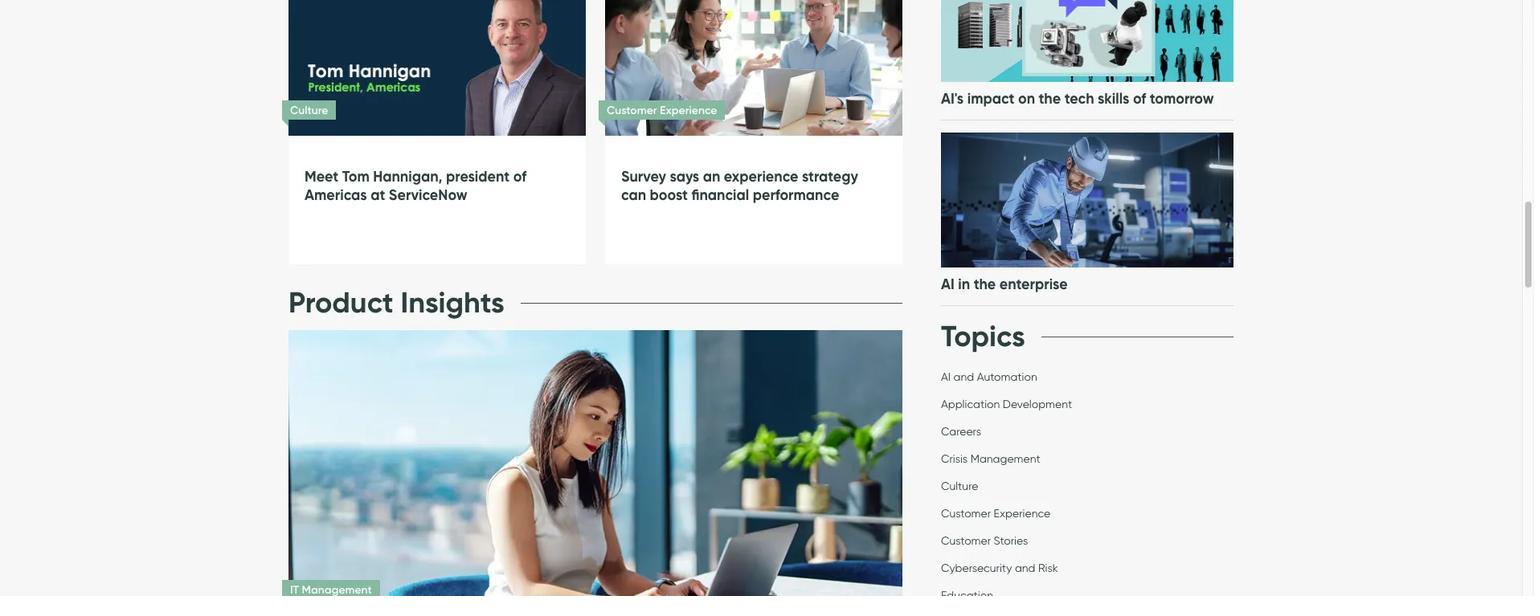 Task type: describe. For each thing, give the bounding box(es) containing it.
1 vertical spatial the
[[974, 275, 996, 294]]

hannigan,
[[373, 168, 443, 186]]

says
[[670, 168, 700, 186]]

an
[[703, 168, 721, 186]]

0 vertical spatial experience
[[660, 103, 717, 118]]

configuration management: woman in front of high-rise window working on a laptop image
[[289, 301, 903, 596]]

in
[[959, 275, 970, 294]]

impact
[[968, 90, 1015, 108]]

at
[[371, 186, 385, 205]]

customer stories link
[[941, 535, 1028, 552]]

customer experience link
[[941, 507, 1051, 525]]

customer for customer experience link
[[941, 507, 991, 521]]

0 vertical spatial the
[[1039, 90, 1061, 108]]

cybersecurity
[[941, 562, 1012, 576]]

crisis management link
[[941, 453, 1041, 470]]

application development
[[941, 398, 1073, 412]]

meet
[[305, 168, 339, 186]]

on
[[1019, 90, 1036, 108]]

ai in the enterprise image
[[938, 126, 1237, 275]]

tomorrow
[[1150, 90, 1214, 108]]

boost
[[650, 186, 688, 205]]

product
[[289, 285, 394, 321]]

risk
[[1039, 562, 1058, 576]]

servicenow
[[389, 186, 468, 205]]

1 vertical spatial culture
[[941, 480, 979, 494]]

topics
[[941, 319, 1026, 355]]

1 horizontal spatial customer experience
[[941, 507, 1051, 521]]

of inside meet tom hannigan, president of americas at servicenow
[[513, 168, 527, 186]]

culture link
[[941, 480, 979, 498]]

ai's
[[941, 90, 964, 108]]

stories
[[994, 535, 1028, 548]]

ai for ai in the enterprise
[[941, 275, 955, 294]]

meet tom hannigan, president of americas at servicenow
[[305, 168, 527, 205]]

1 horizontal spatial of
[[1133, 90, 1147, 108]]

0 vertical spatial customer experience
[[607, 103, 717, 118]]



Task type: locate. For each thing, give the bounding box(es) containing it.
application
[[941, 398, 1000, 412]]

careers link
[[941, 425, 982, 443]]

and
[[954, 371, 974, 384], [1015, 562, 1036, 576]]

the right on
[[1039, 90, 1061, 108]]

ai and automation
[[941, 371, 1038, 384]]

application development link
[[941, 398, 1073, 416]]

experience up stories
[[994, 507, 1051, 521]]

ai and automation link
[[941, 371, 1038, 388]]

of
[[1133, 90, 1147, 108], [513, 168, 527, 186]]

the
[[1039, 90, 1061, 108], [974, 275, 996, 294]]

0 vertical spatial ai
[[941, 275, 955, 294]]

tech
[[1065, 90, 1095, 108]]

experience strategy: group of workers discussing business image
[[598, 0, 910, 152]]

customer
[[607, 103, 657, 118], [941, 507, 991, 521], [941, 535, 991, 548]]

financial
[[692, 186, 749, 205]]

1 vertical spatial experience
[[994, 507, 1051, 521]]

experience
[[724, 168, 799, 186]]

0 horizontal spatial culture
[[290, 103, 328, 118]]

and inside ai and automation link
[[954, 371, 974, 384]]

and for cybersecurity
[[1015, 562, 1036, 576]]

and left risk
[[1015, 562, 1036, 576]]

1 horizontal spatial and
[[1015, 562, 1036, 576]]

product insights
[[289, 285, 505, 321]]

ai's impact on the tech skills of tomorrow image
[[938, 0, 1237, 99]]

0 vertical spatial customer
[[607, 103, 657, 118]]

skills
[[1098, 90, 1130, 108]]

ai
[[941, 275, 955, 294], [941, 371, 951, 384]]

customer up cybersecurity
[[941, 535, 991, 548]]

experience
[[660, 103, 717, 118], [994, 507, 1051, 521]]

culture
[[290, 103, 328, 118], [941, 480, 979, 494]]

and for ai
[[954, 371, 974, 384]]

strategy
[[802, 168, 858, 186]]

insights
[[401, 285, 505, 321]]

of right skills
[[1133, 90, 1147, 108]]

2 ai from the top
[[941, 371, 951, 384]]

0 vertical spatial culture
[[290, 103, 328, 118]]

cybersecurity and risk link
[[941, 562, 1058, 580]]

ai up the application
[[941, 371, 951, 384]]

tom hannigan, president, americas image
[[281, 0, 593, 152]]

customer for customer stories 'link'
[[941, 535, 991, 548]]

0 horizontal spatial customer experience
[[607, 103, 717, 118]]

and up the application
[[954, 371, 974, 384]]

customer experience up customer stories
[[941, 507, 1051, 521]]

customer up survey
[[607, 103, 657, 118]]

tom
[[342, 168, 370, 186]]

president
[[446, 168, 510, 186]]

1 horizontal spatial culture
[[941, 480, 979, 494]]

culture up meet
[[290, 103, 328, 118]]

careers
[[941, 425, 982, 439]]

customer inside 'link'
[[941, 535, 991, 548]]

and inside the "cybersecurity and risk" link
[[1015, 562, 1036, 576]]

cybersecurity and risk
[[941, 562, 1058, 576]]

customer experience
[[607, 103, 717, 118], [941, 507, 1051, 521]]

customer experience up survey
[[607, 103, 717, 118]]

enterprise
[[1000, 275, 1068, 294]]

2 vertical spatial customer
[[941, 535, 991, 548]]

0 horizontal spatial of
[[513, 168, 527, 186]]

1 horizontal spatial the
[[1039, 90, 1061, 108]]

experience inside customer experience link
[[994, 507, 1051, 521]]

the right in
[[974, 275, 996, 294]]

crisis management
[[941, 453, 1041, 466]]

can
[[621, 186, 646, 205]]

1 ai from the top
[[941, 275, 955, 294]]

automation
[[977, 371, 1038, 384]]

1 vertical spatial ai
[[941, 371, 951, 384]]

survey says an experience strategy can boost financial performance
[[621, 168, 858, 205]]

customer stories
[[941, 535, 1028, 548]]

ai for ai and automation
[[941, 371, 951, 384]]

survey
[[621, 168, 666, 186]]

0 horizontal spatial experience
[[660, 103, 717, 118]]

culture down crisis
[[941, 480, 979, 494]]

ai inside ai and automation link
[[941, 371, 951, 384]]

management
[[971, 453, 1041, 466]]

performance
[[753, 186, 840, 205]]

0 horizontal spatial and
[[954, 371, 974, 384]]

1 vertical spatial and
[[1015, 562, 1036, 576]]

experience up says
[[660, 103, 717, 118]]

ai in the enterprise
[[941, 275, 1068, 294]]

crisis
[[941, 453, 968, 466]]

0 vertical spatial of
[[1133, 90, 1147, 108]]

development
[[1003, 398, 1073, 412]]

ai left in
[[941, 275, 955, 294]]

customer down culture link
[[941, 507, 991, 521]]

1 vertical spatial customer experience
[[941, 507, 1051, 521]]

1 vertical spatial of
[[513, 168, 527, 186]]

0 horizontal spatial the
[[974, 275, 996, 294]]

0 vertical spatial and
[[954, 371, 974, 384]]

1 vertical spatial customer
[[941, 507, 991, 521]]

americas
[[305, 186, 367, 205]]

of right president
[[513, 168, 527, 186]]

ai's impact on the tech skills of tomorrow
[[941, 90, 1214, 108]]

1 horizontal spatial experience
[[994, 507, 1051, 521]]



Task type: vqa. For each thing, say whether or not it's contained in the screenshot.
Insights on the left of page
yes



